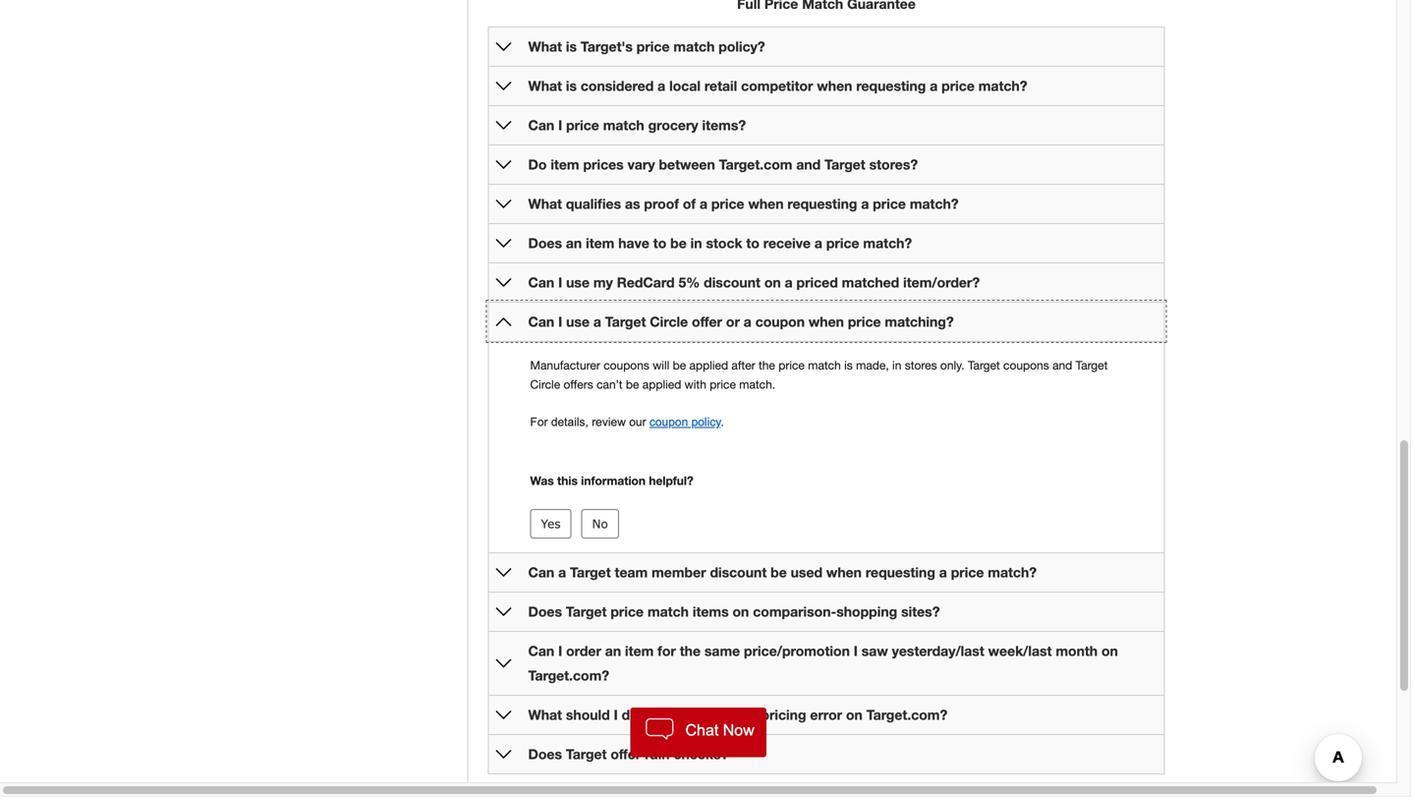 Task type: describe. For each thing, give the bounding box(es) containing it.
find
[[662, 707, 687, 723]]

competitor
[[741, 78, 814, 94]]

circle arrow e image for what is target's price match policy?
[[496, 39, 512, 55]]

circle arrow e image for what is considered a local retail competitor when requesting a price match?
[[496, 78, 512, 94]]

stock
[[706, 235, 743, 251]]

does an item have to be in stock to receive a price match?
[[528, 235, 913, 251]]

1 vertical spatial offer
[[611, 746, 641, 763]]

offers
[[564, 377, 594, 391]]

on inside "can i order an item for the same price/promotion i saw yesterday/last week/last month on target.com?"
[[1102, 643, 1119, 659]]

for
[[658, 643, 676, 659]]

does target offer rain checks?
[[528, 746, 729, 763]]

match down the considered
[[603, 117, 645, 133]]

was
[[530, 474, 554, 488]]

made,
[[856, 358, 889, 372]]

what should i do if i find an item or pricing error on target.com?
[[528, 707, 948, 723]]

stores?
[[870, 156, 918, 173]]

circle arrow e image for what should i do if i find an item or pricing error on target.com?
[[496, 708, 512, 723]]

matching?
[[885, 314, 954, 330]]

local
[[670, 78, 701, 94]]

used
[[791, 564, 823, 581]]

our
[[629, 416, 646, 429]]

circle inside "manufacturer coupons will be applied after the price match is made, in stores only. target coupons and target circle offers can't be applied with price match."
[[530, 377, 561, 391]]

1 horizontal spatial coupon
[[756, 314, 805, 330]]

can a target team member discount be used when requesting a price match?
[[528, 564, 1037, 581]]

can i order an item for the same price/promotion i saw yesterday/last week/last month on target.com?
[[528, 643, 1119, 684]]

rain
[[645, 746, 670, 763]]

the for same
[[680, 643, 701, 659]]

what for what is considered a local retail competitor when requesting a price match?
[[528, 78, 562, 94]]

the for price
[[759, 358, 776, 372]]

what qualifies as proof of a price when requesting a price match?
[[528, 196, 959, 212]]

2 vertical spatial requesting
[[866, 564, 936, 581]]

helpful?
[[649, 474, 694, 488]]

member
[[652, 564, 706, 581]]

month
[[1056, 643, 1098, 659]]

what for what should i do if i find an item or pricing error on target.com?
[[528, 707, 562, 723]]

shopping
[[837, 604, 898, 620]]

only.
[[941, 358, 965, 372]]

information
[[581, 474, 646, 488]]

0 horizontal spatial an
[[566, 235, 582, 251]]

can i price match grocery items? link
[[528, 117, 746, 133]]

now
[[723, 722, 755, 739]]

chat now button
[[631, 708, 767, 758]]

does target offer rain checks? link
[[528, 746, 729, 763]]

0 vertical spatial and
[[797, 156, 821, 173]]

redcard
[[617, 274, 675, 291]]

be up 5%
[[671, 235, 687, 251]]

1 vertical spatial coupon
[[650, 416, 688, 429]]

2 to from the left
[[747, 235, 760, 251]]

what is considered a local retail competitor when requesting a price match? link
[[528, 78, 1028, 94]]

in inside "manufacturer coupons will be applied after the price match is made, in stores only. target coupons and target circle offers can't be applied with price match."
[[893, 358, 902, 372]]

week/last
[[989, 643, 1052, 659]]

what is target's price match policy? link
[[528, 38, 766, 55]]

0 horizontal spatial or
[[726, 314, 740, 330]]

do
[[528, 156, 547, 173]]

1 vertical spatial or
[[744, 707, 758, 723]]

matched
[[842, 274, 900, 291]]

what is considered a local retail competitor when requesting a price match?
[[528, 78, 1028, 94]]

1 to from the left
[[654, 235, 667, 251]]

same
[[705, 643, 740, 659]]

proof
[[644, 196, 679, 212]]

manufacturer
[[530, 358, 601, 372]]

items?
[[703, 117, 746, 133]]

can i use my redcard 5% discount on a priced matched item/order?
[[528, 274, 980, 291]]

can i order an item for the same price/promotion i saw yesterday/last week/last month on target.com? link
[[528, 643, 1119, 684]]

can i use a target circle offer or a coupon when price matching? link
[[528, 314, 954, 330]]

item inside "can i order an item for the same price/promotion i saw yesterday/last week/last month on target.com?"
[[625, 643, 654, 659]]

can for can i price match grocery items?
[[528, 117, 555, 133]]

use for a
[[566, 314, 590, 330]]

when right competitor
[[817, 78, 853, 94]]

if
[[643, 707, 651, 723]]

checks?
[[674, 746, 729, 763]]

circle arrow e image for does target offer rain checks?
[[496, 747, 512, 763]]

circle arrow e image for can i order an item for the same price/promotion i saw yesterday/last week/last month on target.com?
[[496, 656, 512, 672]]

does target price match items on comparison-shopping sites?
[[528, 604, 940, 620]]

is for considered
[[566, 78, 577, 94]]

match inside "manufacturer coupons will be applied after the price match is made, in stores only. target coupons and target circle offers can't be applied with price match."
[[808, 358, 841, 372]]

my
[[594, 274, 613, 291]]

1 vertical spatial applied
[[643, 377, 682, 391]]

considered
[[581, 78, 654, 94]]

when down "priced"
[[809, 314, 844, 330]]

yesterday/last
[[892, 643, 985, 659]]

match up the local
[[674, 38, 715, 55]]

on down receive
[[765, 274, 781, 291]]

match.
[[740, 377, 776, 391]]

as
[[625, 196, 641, 212]]

an inside "can i order an item for the same price/promotion i saw yesterday/last week/last month on target.com?"
[[605, 643, 621, 659]]

between
[[659, 156, 716, 173]]

can for can i use a target circle offer or a coupon when price matching?
[[528, 314, 555, 330]]

saw
[[862, 643, 889, 659]]

have
[[619, 235, 650, 251]]

use for my
[[566, 274, 590, 291]]

with
[[685, 377, 707, 391]]

can for can i use my redcard 5% discount on a priced matched item/order?
[[528, 274, 555, 291]]

1 horizontal spatial applied
[[690, 358, 729, 372]]

0 vertical spatial circle
[[650, 314, 688, 330]]

chat now link
[[631, 708, 767, 758]]

price/promotion
[[744, 643, 850, 659]]

requesting for competitor
[[857, 78, 926, 94]]

prices
[[583, 156, 624, 173]]

was this information helpful?
[[530, 474, 694, 488]]

.
[[721, 416, 724, 429]]

2 horizontal spatial an
[[691, 707, 707, 723]]



Task type: vqa. For each thing, say whether or not it's contained in the screenshot.
contact us on the bottom left of page
no



Task type: locate. For each thing, give the bounding box(es) containing it.
target.com? inside "can i order an item for the same price/promotion i saw yesterday/last week/last month on target.com?"
[[528, 668, 610, 684]]

0 horizontal spatial to
[[654, 235, 667, 251]]

what for what is target's price match policy?
[[528, 38, 562, 55]]

1 vertical spatial discount
[[710, 564, 767, 581]]

can left "my"
[[528, 274, 555, 291]]

2 circle arrow e image from the top
[[496, 236, 512, 251]]

on
[[765, 274, 781, 291], [733, 604, 750, 620], [1102, 643, 1119, 659], [846, 707, 863, 723]]

do item prices vary between target.com and target stores?
[[528, 156, 918, 173]]

circle arrow e image
[[496, 78, 512, 94], [496, 118, 512, 133], [496, 157, 512, 173], [496, 196, 512, 212], [496, 275, 512, 291], [496, 604, 512, 620], [496, 708, 512, 723]]

error
[[811, 707, 843, 723]]

of
[[683, 196, 696, 212]]

coupon
[[756, 314, 805, 330], [650, 416, 688, 429]]

circle arrow e image for can a target team member discount be used when requesting a price match?
[[496, 565, 512, 581]]

target.com? down 'yesterday/last' at the right of page
[[867, 707, 948, 723]]

qualifies
[[566, 196, 621, 212]]

what left target's
[[528, 38, 562, 55]]

target.com? down 'order'
[[528, 668, 610, 684]]

circle arrow e image for do item prices vary between target.com and target stores?
[[496, 157, 512, 173]]

circle arrow e image for what qualifies as proof of a price when requesting a price match?
[[496, 196, 512, 212]]

0 horizontal spatial and
[[797, 156, 821, 173]]

an down qualifies
[[566, 235, 582, 251]]

what
[[528, 38, 562, 55], [528, 78, 562, 94], [528, 196, 562, 212], [528, 707, 562, 723]]

items
[[693, 604, 729, 620]]

0 vertical spatial in
[[691, 235, 703, 251]]

can left team
[[528, 564, 555, 581]]

circle down the manufacturer
[[530, 377, 561, 391]]

an right find
[[691, 707, 707, 723]]

1 vertical spatial in
[[893, 358, 902, 372]]

target
[[825, 156, 866, 173], [605, 314, 646, 330], [968, 358, 1001, 372], [1076, 358, 1108, 372], [570, 564, 611, 581], [566, 604, 607, 620], [566, 746, 607, 763]]

applied up with
[[690, 358, 729, 372]]

do
[[622, 707, 639, 723]]

is left made, in the top of the page
[[845, 358, 853, 372]]

3 circle arrow e image from the top
[[496, 565, 512, 581]]

1 vertical spatial requesting
[[788, 196, 858, 212]]

on right items
[[733, 604, 750, 620]]

comparison-
[[753, 604, 837, 620]]

can up do
[[528, 117, 555, 133]]

for
[[530, 416, 548, 429]]

sites?
[[902, 604, 940, 620]]

0 vertical spatial does
[[528, 235, 562, 251]]

can i price match grocery items?
[[528, 117, 746, 133]]

on right month
[[1102, 643, 1119, 659]]

0 horizontal spatial circle
[[530, 377, 561, 391]]

1 horizontal spatial to
[[747, 235, 760, 251]]

5 circle arrow e image from the top
[[496, 275, 512, 291]]

is inside "manufacturer coupons will be applied after the price match is made, in stores only. target coupons and target circle offers can't be applied with price match."
[[845, 358, 853, 372]]

the up match. on the top of the page
[[759, 358, 776, 372]]

0 horizontal spatial coupon
[[650, 416, 688, 429]]

circle arrow e image for does target price match items on comparison-shopping sites?
[[496, 604, 512, 620]]

when down target.com
[[749, 196, 784, 212]]

can't
[[597, 377, 623, 391]]

3 circle arrow e image from the top
[[496, 157, 512, 173]]

vary
[[628, 156, 655, 173]]

does an item have to be in stock to receive a price match? link
[[528, 235, 913, 251]]

can for can a target team member discount be used when requesting a price match?
[[528, 564, 555, 581]]

item/order?
[[904, 274, 980, 291]]

1 horizontal spatial or
[[744, 707, 758, 723]]

team
[[615, 564, 648, 581]]

when right used
[[827, 564, 862, 581]]

2 can from the top
[[528, 274, 555, 291]]

circle arrow e image for can i use my redcard 5% discount on a priced matched item/order?
[[496, 275, 512, 291]]

is left the considered
[[566, 78, 577, 94]]

a
[[658, 78, 666, 94], [930, 78, 938, 94], [700, 196, 708, 212], [862, 196, 869, 212], [815, 235, 823, 251], [785, 274, 793, 291], [594, 314, 602, 330], [744, 314, 752, 330], [559, 564, 566, 581], [940, 564, 948, 581]]

circle up will
[[650, 314, 688, 330]]

1 vertical spatial an
[[605, 643, 621, 659]]

policy?
[[719, 38, 766, 55]]

4 circle arrow e image from the top
[[496, 656, 512, 672]]

coupon policy link
[[650, 416, 721, 429]]

0 horizontal spatial offer
[[611, 746, 641, 763]]

0 horizontal spatial coupons
[[604, 358, 650, 372]]

1 circle arrow e image from the top
[[496, 78, 512, 94]]

offer down 5%
[[692, 314, 723, 330]]

be right can't
[[626, 377, 639, 391]]

can for can i order an item for the same price/promotion i saw yesterday/last week/last month on target.com?
[[528, 643, 555, 659]]

an
[[566, 235, 582, 251], [605, 643, 621, 659], [691, 707, 707, 723]]

order
[[566, 643, 602, 659]]

0 vertical spatial the
[[759, 358, 776, 372]]

to right stock
[[747, 235, 760, 251]]

7 circle arrow e image from the top
[[496, 708, 512, 723]]

4 what from the top
[[528, 707, 562, 723]]

an right 'order'
[[605, 643, 621, 659]]

1 horizontal spatial and
[[1053, 358, 1073, 372]]

6 circle arrow e image from the top
[[496, 604, 512, 620]]

details,
[[551, 416, 589, 429]]

1 use from the top
[[566, 274, 590, 291]]

be right will
[[673, 358, 686, 372]]

policy
[[692, 416, 721, 429]]

1 coupons from the left
[[604, 358, 650, 372]]

review
[[592, 416, 626, 429]]

1 horizontal spatial in
[[893, 358, 902, 372]]

can right circle arrow s image
[[528, 314, 555, 330]]

after
[[732, 358, 756, 372]]

the right the for
[[680, 643, 701, 659]]

1 horizontal spatial an
[[605, 643, 621, 659]]

1 horizontal spatial the
[[759, 358, 776, 372]]

is for target's
[[566, 38, 577, 55]]

1 circle arrow e image from the top
[[496, 39, 512, 55]]

what is target's price match policy?
[[528, 38, 766, 55]]

requesting
[[857, 78, 926, 94], [788, 196, 858, 212], [866, 564, 936, 581]]

or left the pricing
[[744, 707, 758, 723]]

0 horizontal spatial the
[[680, 643, 701, 659]]

1 horizontal spatial circle
[[650, 314, 688, 330]]

1 can from the top
[[528, 117, 555, 133]]

target's
[[581, 38, 633, 55]]

2 coupons from the left
[[1004, 358, 1050, 372]]

grocery
[[648, 117, 699, 133]]

offer left rain
[[611, 746, 641, 763]]

1 vertical spatial circle
[[530, 377, 561, 391]]

requesting up receive
[[788, 196, 858, 212]]

receive
[[764, 235, 811, 251]]

on right error at the right
[[846, 707, 863, 723]]

what left should
[[528, 707, 562, 723]]

4 can from the top
[[528, 564, 555, 581]]

1 horizontal spatial offer
[[692, 314, 723, 330]]

circle arrow e image for can i price match grocery items?
[[496, 118, 512, 133]]

target.com
[[719, 156, 793, 173]]

offer
[[692, 314, 723, 330], [611, 746, 641, 763]]

the inside "can i order an item for the same price/promotion i saw yesterday/last week/last month on target.com?"
[[680, 643, 701, 659]]

can
[[528, 117, 555, 133], [528, 274, 555, 291], [528, 314, 555, 330], [528, 564, 555, 581], [528, 643, 555, 659]]

retail
[[705, 78, 738, 94]]

circle
[[650, 314, 688, 330], [530, 377, 561, 391]]

None submit
[[530, 509, 572, 539], [582, 509, 619, 539], [530, 509, 572, 539], [582, 509, 619, 539]]

requesting up 'sites?'
[[866, 564, 936, 581]]

circle arrow e image
[[496, 39, 512, 55], [496, 236, 512, 251], [496, 565, 512, 581], [496, 656, 512, 672], [496, 747, 512, 763]]

1 horizontal spatial coupons
[[1004, 358, 1050, 372]]

2 use from the top
[[566, 314, 590, 330]]

coupons right only.
[[1004, 358, 1050, 372]]

3 what from the top
[[528, 196, 562, 212]]

coupons up can't
[[604, 358, 650, 372]]

requesting for price
[[788, 196, 858, 212]]

to right have
[[654, 235, 667, 251]]

use up the manufacturer
[[566, 314, 590, 330]]

1 vertical spatial and
[[1053, 358, 1073, 372]]

circle arrow s image
[[496, 314, 512, 330]]

5 can from the top
[[528, 643, 555, 659]]

circle arrow e image for does an item have to be in stock to receive a price match?
[[496, 236, 512, 251]]

pricing
[[761, 707, 807, 723]]

2 does from the top
[[528, 604, 562, 620]]

in
[[691, 235, 703, 251], [893, 358, 902, 372]]

0 vertical spatial or
[[726, 314, 740, 330]]

1 vertical spatial the
[[680, 643, 701, 659]]

price
[[637, 38, 670, 55], [942, 78, 975, 94], [566, 117, 600, 133], [712, 196, 745, 212], [873, 196, 906, 212], [827, 235, 860, 251], [848, 314, 881, 330], [779, 358, 805, 372], [710, 377, 736, 391], [951, 564, 985, 581], [611, 604, 644, 620]]

discount up does target price match items on comparison-shopping sites? on the bottom
[[710, 564, 767, 581]]

what qualifies as proof of a price when requesting a price match? link
[[528, 196, 959, 212]]

0 vertical spatial discount
[[704, 274, 761, 291]]

2 vertical spatial an
[[691, 707, 707, 723]]

be
[[671, 235, 687, 251], [673, 358, 686, 372], [626, 377, 639, 391], [771, 564, 787, 581]]

the inside "manufacturer coupons will be applied after the price match is made, in stores only. target coupons and target circle offers can't be applied with price match."
[[759, 358, 776, 372]]

for details, review our coupon policy .
[[530, 416, 724, 429]]

in left stores
[[893, 358, 902, 372]]

do item prices vary between target.com and target stores? link
[[528, 156, 918, 173]]

4 circle arrow e image from the top
[[496, 196, 512, 212]]

manufacturer coupons will be applied after the price match is made, in stores only. target coupons and target circle offers can't be applied with price match.
[[530, 358, 1108, 391]]

0 vertical spatial target.com?
[[528, 668, 610, 684]]

3 can from the top
[[528, 314, 555, 330]]

i
[[559, 117, 563, 133], [559, 274, 563, 291], [559, 314, 563, 330], [559, 643, 563, 659], [854, 643, 858, 659], [614, 707, 618, 723], [655, 707, 659, 723]]

use left "my"
[[566, 274, 590, 291]]

stores
[[905, 358, 938, 372]]

2 vertical spatial does
[[528, 746, 562, 763]]

coupon right our
[[650, 416, 688, 429]]

1 vertical spatial is
[[566, 78, 577, 94]]

chat now
[[686, 722, 755, 739]]

5%
[[679, 274, 700, 291]]

1 vertical spatial does
[[528, 604, 562, 620]]

requesting up stores?
[[857, 78, 926, 94]]

does for does target price match items on comparison-shopping sites?
[[528, 604, 562, 620]]

use
[[566, 274, 590, 291], [566, 314, 590, 330]]

applied down will
[[643, 377, 682, 391]]

3 does from the top
[[528, 746, 562, 763]]

chat
[[686, 722, 719, 739]]

and inside "manufacturer coupons will be applied after the price match is made, in stores only. target coupons and target circle offers can't be applied with price match."
[[1053, 358, 1073, 372]]

can i use a target circle offer or a coupon when price matching?
[[528, 314, 954, 330]]

does for does target offer rain checks?
[[528, 746, 562, 763]]

match up the for
[[648, 604, 689, 620]]

1 does from the top
[[528, 235, 562, 251]]

0 vertical spatial is
[[566, 38, 577, 55]]

priced
[[797, 274, 838, 291]]

when
[[817, 78, 853, 94], [749, 196, 784, 212], [809, 314, 844, 330], [827, 564, 862, 581]]

should
[[566, 707, 610, 723]]

this
[[558, 474, 578, 488]]

1 vertical spatial target.com?
[[867, 707, 948, 723]]

0 vertical spatial offer
[[692, 314, 723, 330]]

1 what from the top
[[528, 38, 562, 55]]

be left used
[[771, 564, 787, 581]]

2 circle arrow e image from the top
[[496, 118, 512, 133]]

or down can i use my redcard 5% discount on a priced matched item/order?
[[726, 314, 740, 330]]

0 vertical spatial coupon
[[756, 314, 805, 330]]

can inside "can i order an item for the same price/promotion i saw yesterday/last week/last month on target.com?"
[[528, 643, 555, 659]]

what for what qualifies as proof of a price when requesting a price match?
[[528, 196, 562, 212]]

match left made, in the top of the page
[[808, 358, 841, 372]]

what down do
[[528, 196, 562, 212]]

can i use my redcard 5% discount on a priced matched item/order? link
[[528, 274, 980, 291]]

does target price match items on comparison-shopping sites? link
[[528, 604, 940, 620]]

match?
[[979, 78, 1028, 94], [910, 196, 959, 212], [864, 235, 913, 251], [988, 564, 1037, 581]]

can left 'order'
[[528, 643, 555, 659]]

will
[[653, 358, 670, 372]]

coupon down can i use my redcard 5% discount on a priced matched item/order? link on the top of page
[[756, 314, 805, 330]]

match
[[674, 38, 715, 55], [603, 117, 645, 133], [808, 358, 841, 372], [648, 604, 689, 620]]

does for does an item have to be in stock to receive a price match?
[[528, 235, 562, 251]]

1 horizontal spatial target.com?
[[867, 707, 948, 723]]

0 vertical spatial applied
[[690, 358, 729, 372]]

1 vertical spatial use
[[566, 314, 590, 330]]

2 vertical spatial is
[[845, 358, 853, 372]]

0 vertical spatial an
[[566, 235, 582, 251]]

the
[[759, 358, 776, 372], [680, 643, 701, 659]]

discount down stock
[[704, 274, 761, 291]]

in left stock
[[691, 235, 703, 251]]

is
[[566, 38, 577, 55], [566, 78, 577, 94], [845, 358, 853, 372]]

0 vertical spatial use
[[566, 274, 590, 291]]

what left the considered
[[528, 78, 562, 94]]

0 vertical spatial requesting
[[857, 78, 926, 94]]

0 horizontal spatial target.com?
[[528, 668, 610, 684]]

and
[[797, 156, 821, 173], [1053, 358, 1073, 372]]

applied
[[690, 358, 729, 372], [643, 377, 682, 391]]

0 horizontal spatial applied
[[643, 377, 682, 391]]

0 horizontal spatial in
[[691, 235, 703, 251]]

coupons
[[604, 358, 650, 372], [1004, 358, 1050, 372]]

5 circle arrow e image from the top
[[496, 747, 512, 763]]

2 what from the top
[[528, 78, 562, 94]]

is left target's
[[566, 38, 577, 55]]



